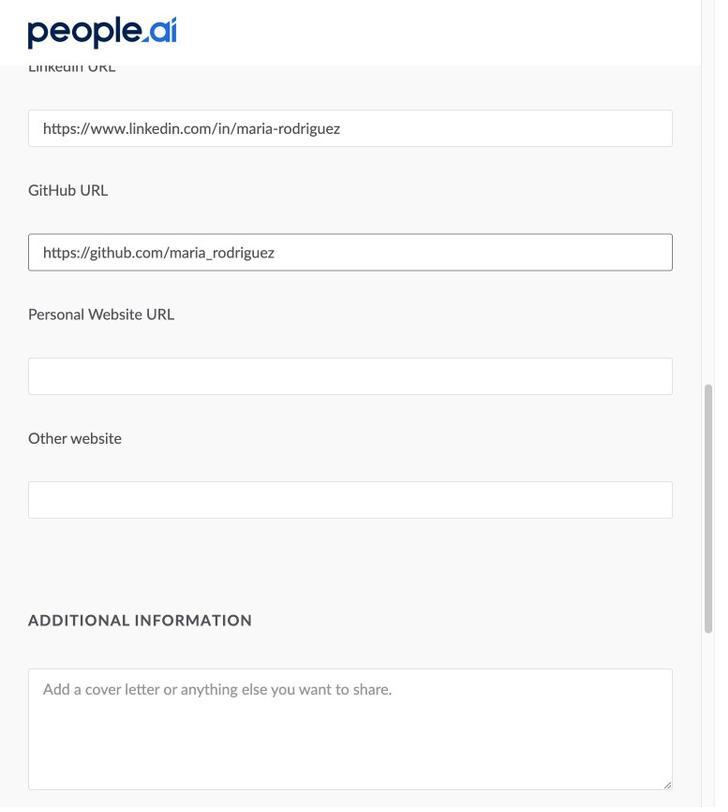 Task type: vqa. For each thing, say whether or not it's contained in the screenshot.
paperclip icon
no



Task type: describe. For each thing, give the bounding box(es) containing it.
people.ai logo image
[[28, 16, 176, 49]]



Task type: locate. For each thing, give the bounding box(es) containing it.
None text field
[[28, 482, 673, 519]]

None text field
[[28, 110, 673, 147], [28, 234, 673, 271], [28, 358, 673, 395], [28, 110, 673, 147], [28, 234, 673, 271], [28, 358, 673, 395]]

Add a cover letter or anything else you want to share. text field
[[28, 669, 673, 791]]



